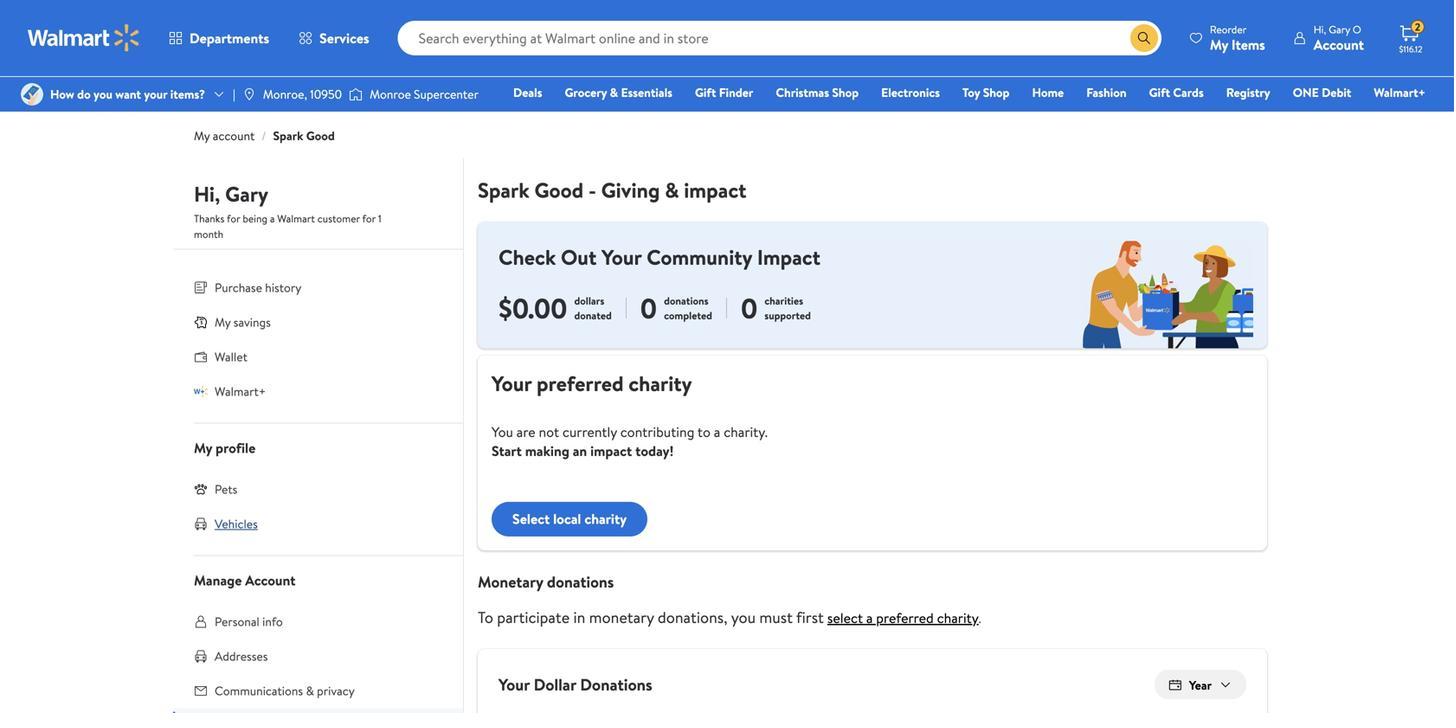 Task type: locate. For each thing, give the bounding box(es) containing it.
0 left charities
[[741, 289, 758, 327]]

spark up check
[[478, 176, 529, 205]]

a right select on the right bottom of the page
[[866, 608, 873, 627]]

wallet link
[[173, 340, 463, 374]]

my left items
[[1210, 35, 1228, 54]]

good left -
[[534, 176, 584, 205]]

0 horizontal spatial preferred
[[537, 369, 624, 398]]

1 vertical spatial your
[[492, 369, 532, 398]]

fashion
[[1086, 84, 1127, 101]]

spark good link
[[273, 127, 335, 144]]

1 horizontal spatial gary
[[1329, 22, 1350, 37]]

monetary
[[589, 607, 654, 628]]

0 horizontal spatial hi,
[[194, 180, 220, 209]]

shop for toy shop
[[983, 84, 1010, 101]]

walmart+ down the $116.12
[[1374, 84, 1426, 101]]

2 0 from the left
[[741, 289, 758, 327]]

2 horizontal spatial  image
[[349, 86, 363, 103]]

walmart+ link down my savings link
[[173, 374, 463, 409]]

my inside reorder my items
[[1210, 35, 1228, 54]]

essentials
[[621, 84, 672, 101]]

shop right toy
[[983, 84, 1010, 101]]

2 horizontal spatial charity
[[937, 608, 979, 627]]

0 vertical spatial &
[[610, 84, 618, 101]]

1 horizontal spatial preferred
[[876, 608, 934, 627]]

0 horizontal spatial account
[[245, 571, 296, 590]]

a right to
[[714, 422, 720, 441]]

services
[[319, 29, 369, 48]]

my left profile
[[194, 438, 212, 457]]

& right grocery
[[610, 84, 618, 101]]

-
[[589, 176, 596, 205]]

0 vertical spatial a
[[270, 211, 275, 226]]

1 vertical spatial a
[[714, 422, 720, 441]]

for left being
[[227, 211, 240, 226]]

& for essentials
[[610, 84, 618, 101]]

an
[[573, 441, 587, 460]]

1 vertical spatial walmart+
[[215, 383, 266, 400]]

hi, gary link
[[194, 180, 268, 216]]

2 vertical spatial charity
[[937, 608, 979, 627]]

purchase
[[215, 279, 262, 296]]

shop right christmas
[[832, 84, 859, 101]]

grocery & essentials link
[[557, 83, 680, 102]]

1 vertical spatial gary
[[225, 180, 268, 209]]

gary inside hi, gary o account
[[1329, 22, 1350, 37]]

& right giving
[[665, 176, 679, 205]]

good down the 10950
[[306, 127, 335, 144]]

donations inside 0 donations completed
[[664, 293, 709, 308]]

Search search field
[[398, 21, 1161, 55]]

departments
[[190, 29, 269, 48]]

0 horizontal spatial you
[[94, 86, 112, 103]]

gift left cards
[[1149, 84, 1170, 101]]

my for my account / spark good
[[194, 127, 210, 144]]

a right being
[[270, 211, 275, 226]]

1 horizontal spatial 0
[[741, 289, 758, 327]]

2 vertical spatial icon image
[[194, 482, 208, 496]]

icon image inside pets link
[[194, 482, 208, 496]]

preferred up currently
[[537, 369, 624, 398]]

purchase history
[[215, 279, 301, 296]]

1 horizontal spatial  image
[[242, 87, 256, 101]]

giving
[[601, 176, 660, 205]]

0 for 0 donations completed
[[640, 289, 657, 327]]

2 shop from the left
[[983, 84, 1010, 101]]

$116.12
[[1399, 43, 1423, 55]]

0 vertical spatial preferred
[[537, 369, 624, 398]]

my
[[1210, 35, 1228, 54], [194, 127, 210, 144], [215, 314, 231, 331], [194, 438, 212, 457]]

participate
[[497, 607, 570, 628]]

& left privacy in the bottom left of the page
[[306, 682, 314, 699]]

1 for from the left
[[227, 211, 240, 226]]

0 vertical spatial account
[[1314, 35, 1364, 54]]

hi, up thanks
[[194, 180, 220, 209]]

hi, inside hi, gary o account
[[1314, 22, 1326, 37]]

0 vertical spatial walmart+
[[1374, 84, 1426, 101]]

gary up being
[[225, 180, 268, 209]]

hi,
[[1314, 22, 1326, 37], [194, 180, 220, 209]]

0 horizontal spatial a
[[270, 211, 275, 226]]

0 horizontal spatial for
[[227, 211, 240, 226]]

your dollar donations
[[499, 673, 652, 696]]

spark right /
[[273, 127, 303, 144]]

1 vertical spatial hi,
[[194, 180, 220, 209]]

select local charity
[[512, 509, 627, 529]]

1 vertical spatial preferred
[[876, 608, 934, 627]]

0 vertical spatial donations
[[664, 293, 709, 308]]

0 horizontal spatial good
[[306, 127, 335, 144]]

deals
[[513, 84, 542, 101]]

1 horizontal spatial you
[[731, 607, 756, 628]]

1 shop from the left
[[832, 84, 859, 101]]

you right do
[[94, 86, 112, 103]]

0 vertical spatial gary
[[1329, 22, 1350, 37]]

spark
[[273, 127, 303, 144], [478, 176, 529, 205]]

want
[[115, 86, 141, 103]]

1 horizontal spatial spark
[[478, 176, 529, 205]]

hi, inside the hi, gary thanks for being a walmart customer for 1 month
[[194, 180, 220, 209]]

& inside grocery & essentials link
[[610, 84, 618, 101]]

your left dollar
[[499, 673, 530, 696]]

1 horizontal spatial shop
[[983, 84, 1010, 101]]

donations for 0
[[664, 293, 709, 308]]

2 vertical spatial a
[[866, 608, 873, 627]]

0 horizontal spatial gary
[[225, 180, 268, 209]]

gift left finder
[[695, 84, 716, 101]]

2 icon image from the top
[[194, 385, 208, 398]]

walmart+ link down the $116.12
[[1366, 83, 1433, 102]]

gary for account
[[1329, 22, 1350, 37]]

your right the out in the left top of the page
[[602, 243, 642, 272]]

check
[[499, 243, 556, 272]]

gary for for
[[225, 180, 268, 209]]

gary inside the hi, gary thanks for being a walmart customer for 1 month
[[225, 180, 268, 209]]

donations down community
[[664, 293, 709, 308]]

account up debit
[[1314, 35, 1364, 54]]

1 horizontal spatial gift
[[1149, 84, 1170, 101]]

my left savings
[[215, 314, 231, 331]]

donations
[[664, 293, 709, 308], [547, 571, 614, 593]]

icon image for walmart+
[[194, 385, 208, 398]]

2 gift from the left
[[1149, 84, 1170, 101]]

completed
[[664, 308, 712, 323]]

pets link
[[173, 472, 463, 507]]

1 gift from the left
[[695, 84, 716, 101]]

charity.
[[724, 422, 768, 441]]

0 left "completed"
[[640, 289, 657, 327]]

you left must
[[731, 607, 756, 628]]

home link
[[1024, 83, 1072, 102]]

icon image left pets
[[194, 482, 208, 496]]

 image
[[21, 83, 43, 106], [349, 86, 363, 103], [242, 87, 256, 101]]

a inside to participate in monetary donations, you must first select a preferred charity .
[[866, 608, 873, 627]]

my account link
[[194, 127, 255, 144]]

electronics link
[[873, 83, 948, 102]]

1 horizontal spatial a
[[714, 422, 720, 441]]

3 icon image from the top
[[194, 482, 208, 496]]

departments button
[[154, 17, 284, 59]]

0 vertical spatial good
[[306, 127, 335, 144]]

0 vertical spatial walmart+ link
[[1366, 83, 1433, 102]]

grocery & essentials
[[565, 84, 672, 101]]

1
[[378, 211, 381, 226]]

& inside communications & privacy link
[[306, 682, 314, 699]]

0 horizontal spatial walmart+ link
[[173, 374, 463, 409]]

1 0 from the left
[[640, 289, 657, 327]]

Walmart Site-Wide search field
[[398, 21, 1161, 55]]

impact
[[757, 243, 820, 272]]

1 horizontal spatial walmart+
[[1374, 84, 1426, 101]]

 image for monroe supercenter
[[349, 86, 363, 103]]

1 vertical spatial donations
[[547, 571, 614, 593]]

in
[[573, 607, 585, 628]]

walmart+ down wallet
[[215, 383, 266, 400]]

vehicles
[[215, 515, 258, 532]]

0 horizontal spatial  image
[[21, 83, 43, 106]]

preferred
[[537, 369, 624, 398], [876, 608, 934, 627]]

1 horizontal spatial good
[[534, 176, 584, 205]]

manage
[[194, 571, 242, 590]]

0 horizontal spatial walmart+
[[215, 383, 266, 400]]

0 horizontal spatial 0
[[640, 289, 657, 327]]

are
[[517, 422, 535, 441]]

0 vertical spatial impact
[[684, 176, 747, 205]]

do
[[77, 86, 91, 103]]

my for my profile
[[194, 438, 212, 457]]

your up you
[[492, 369, 532, 398]]

icon image for my savings
[[194, 315, 208, 329]]

2 vertical spatial your
[[499, 673, 530, 696]]

donations
[[580, 673, 652, 696]]

0 horizontal spatial charity
[[585, 509, 627, 529]]

walmart image
[[28, 24, 140, 52]]

one debit link
[[1285, 83, 1359, 102]]

icon image inside walmart+ link
[[194, 385, 208, 398]]

 image left how
[[21, 83, 43, 106]]

0 vertical spatial charity
[[629, 369, 692, 398]]

icon image up my profile
[[194, 385, 208, 398]]

1 horizontal spatial charity
[[629, 369, 692, 398]]

2 horizontal spatial a
[[866, 608, 873, 627]]

charity inside button
[[585, 509, 627, 529]]

local
[[553, 509, 581, 529]]

0 horizontal spatial donations
[[547, 571, 614, 593]]

walmart
[[277, 211, 315, 226]]

1 horizontal spatial impact
[[684, 176, 747, 205]]

account up info
[[245, 571, 296, 590]]

0 for 0 charities supported
[[741, 289, 758, 327]]

2 vertical spatial &
[[306, 682, 314, 699]]

1 horizontal spatial for
[[362, 211, 376, 226]]

0 horizontal spatial impact
[[590, 441, 632, 460]]

1 vertical spatial icon image
[[194, 385, 208, 398]]

preferred right select on the right bottom of the page
[[876, 608, 934, 627]]

walmart+ link
[[1366, 83, 1433, 102], [173, 374, 463, 409]]

1 icon image from the top
[[194, 315, 208, 329]]

0 vertical spatial hi,
[[1314, 22, 1326, 37]]

finder
[[719, 84, 753, 101]]

1 vertical spatial good
[[534, 176, 584, 205]]

1 horizontal spatial &
[[610, 84, 618, 101]]

1 vertical spatial charity
[[585, 509, 627, 529]]

 image right |
[[242, 87, 256, 101]]

making
[[525, 441, 569, 460]]

impact right an
[[590, 441, 632, 460]]

0 horizontal spatial shop
[[832, 84, 859, 101]]

& for privacy
[[306, 682, 314, 699]]

hi, gary o account
[[1314, 22, 1364, 54]]

donated
[[574, 308, 612, 323]]

check out your community impact
[[499, 243, 820, 272]]

1 vertical spatial impact
[[590, 441, 632, 460]]

1 vertical spatial you
[[731, 607, 756, 628]]

gift finder
[[695, 84, 753, 101]]

your preferred charity
[[492, 369, 692, 398]]

1 horizontal spatial hi,
[[1314, 22, 1326, 37]]

christmas
[[776, 84, 829, 101]]

how do you want your items?
[[50, 86, 205, 103]]

good
[[306, 127, 335, 144], [534, 176, 584, 205]]

0 horizontal spatial &
[[306, 682, 314, 699]]

my savings link
[[173, 305, 463, 340]]

icon image inside my savings link
[[194, 315, 208, 329]]

privacy
[[317, 682, 355, 699]]

thanks
[[194, 211, 224, 226]]

icon image left my savings at the top of the page
[[194, 315, 208, 329]]

monroe,
[[263, 86, 307, 103]]

my left "account"
[[194, 127, 210, 144]]

0 vertical spatial spark
[[273, 127, 303, 144]]

donations up in
[[547, 571, 614, 593]]

start
[[492, 441, 522, 460]]

registry
[[1226, 84, 1270, 101]]

gift
[[695, 84, 716, 101], [1149, 84, 1170, 101]]

your for dollar
[[499, 673, 530, 696]]

vehicles link
[[173, 507, 463, 541]]

icon image
[[194, 315, 208, 329], [194, 385, 208, 398], [194, 482, 208, 496]]

gary left o
[[1329, 22, 1350, 37]]

select a preferred charity button
[[824, 607, 979, 628]]

1 vertical spatial account
[[245, 571, 296, 590]]

hi, left o
[[1314, 22, 1326, 37]]

gift finder link
[[687, 83, 761, 102]]

impact up community
[[684, 176, 747, 205]]

0 horizontal spatial gift
[[695, 84, 716, 101]]

1 vertical spatial &
[[665, 176, 679, 205]]

0 vertical spatial icon image
[[194, 315, 208, 329]]

o
[[1353, 22, 1361, 37]]

for left 1
[[362, 211, 376, 226]]

1 horizontal spatial donations
[[664, 293, 709, 308]]

gift for gift cards
[[1149, 84, 1170, 101]]

 image right the 10950
[[349, 86, 363, 103]]



Task type: describe. For each thing, give the bounding box(es) containing it.
impact inside you are not currently contributing to a charity. start making an impact today!
[[590, 441, 632, 460]]

being
[[243, 211, 267, 226]]

savings
[[234, 314, 271, 331]]

dollars
[[574, 293, 604, 308]]

personal
[[215, 613, 259, 630]]

toy shop
[[963, 84, 1010, 101]]

month
[[194, 227, 223, 241]]

1 vertical spatial walmart+ link
[[173, 374, 463, 409]]

you are not currently contributing to a charity. start making an impact today!
[[492, 422, 768, 460]]

gift for gift finder
[[695, 84, 716, 101]]

pets
[[215, 481, 237, 498]]

icon image for pets
[[194, 482, 208, 496]]

preferred inside to participate in monetary donations, you must first select a preferred charity .
[[876, 608, 934, 627]]

charity for select local charity
[[585, 509, 627, 529]]

not
[[539, 422, 559, 441]]

gift cards
[[1149, 84, 1204, 101]]

communications & privacy link
[[173, 674, 463, 708]]

my savings
[[215, 314, 271, 331]]

2 for from the left
[[362, 211, 376, 226]]

hi, for account
[[1314, 22, 1326, 37]]

search icon image
[[1137, 31, 1151, 45]]

monetary donations
[[478, 571, 614, 593]]

your
[[144, 86, 167, 103]]

$0.00 dollars donated
[[499, 289, 612, 327]]

monroe, 10950
[[263, 86, 342, 103]]

personal info
[[215, 613, 283, 630]]

1 vertical spatial spark
[[478, 176, 529, 205]]

cards
[[1173, 84, 1204, 101]]

you inside monetarydonations element
[[731, 607, 756, 628]]

community
[[647, 243, 752, 272]]

10950
[[310, 86, 342, 103]]

0 horizontal spatial spark
[[273, 127, 303, 144]]

manage account
[[194, 571, 296, 590]]

toy shop link
[[955, 83, 1017, 102]]

my profile
[[194, 438, 256, 457]]

grocery
[[565, 84, 607, 101]]

hi, for thanks for being a walmart customer for 1 month
[[194, 180, 220, 209]]

a inside you are not currently contributing to a charity. start making an impact today!
[[714, 422, 720, 441]]

your for preferred
[[492, 369, 532, 398]]

communications
[[215, 682, 303, 699]]

charities
[[764, 293, 803, 308]]

year
[[1189, 677, 1212, 694]]

first
[[796, 607, 824, 628]]

select
[[512, 509, 550, 529]]

history
[[265, 279, 301, 296]]

info
[[262, 613, 283, 630]]

.
[[979, 610, 981, 627]]

wallet
[[215, 348, 247, 365]]

monetary
[[478, 571, 543, 593]]

donations for monetary
[[547, 571, 614, 593]]

 image for monroe, 10950
[[242, 87, 256, 101]]

gift cards link
[[1141, 83, 1212, 102]]

purchase history link
[[173, 270, 463, 305]]

charity inside to participate in monetary donations, you must first select a preferred charity .
[[937, 608, 979, 627]]

registry link
[[1218, 83, 1278, 102]]

1 horizontal spatial walmart+ link
[[1366, 83, 1433, 102]]

personal info link
[[173, 605, 463, 639]]

0 vertical spatial you
[[94, 86, 112, 103]]

|
[[233, 86, 235, 103]]

to
[[698, 422, 711, 441]]

select local charity button
[[492, 502, 648, 536]]

a inside the hi, gary thanks for being a walmart customer for 1 month
[[270, 211, 275, 226]]

today!
[[635, 441, 674, 460]]

services button
[[284, 17, 384, 59]]

contributing
[[620, 422, 694, 441]]

my for my savings
[[215, 314, 231, 331]]

reorder my items
[[1210, 22, 1265, 54]]

dollar
[[534, 673, 576, 696]]

supercenter
[[414, 86, 479, 103]]

you
[[492, 422, 513, 441]]

currently
[[563, 422, 617, 441]]

monetarydonations element
[[478, 550, 1267, 628]]

addresses
[[215, 648, 268, 665]]

items
[[1232, 35, 1265, 54]]

hi, gary thanks for being a walmart customer for 1 month
[[194, 180, 381, 241]]

to
[[478, 607, 493, 628]]

monroe supercenter
[[370, 86, 479, 103]]

home
[[1032, 84, 1064, 101]]

shop for christmas shop
[[832, 84, 859, 101]]

items?
[[170, 86, 205, 103]]

2 horizontal spatial &
[[665, 176, 679, 205]]

how
[[50, 86, 74, 103]]

charity for your preferred charity
[[629, 369, 692, 398]]

2
[[1415, 20, 1421, 34]]

electronics
[[881, 84, 940, 101]]

 image for how do you want your items?
[[21, 83, 43, 106]]

to participate in monetary donations, you must first select a preferred charity .
[[478, 607, 981, 628]]

one
[[1293, 84, 1319, 101]]

addresses link
[[173, 639, 463, 674]]

supported
[[764, 308, 811, 323]]

donations,
[[658, 607, 727, 628]]

spark good - giving & impact
[[478, 176, 747, 205]]

my account / spark good
[[194, 127, 335, 144]]

select
[[827, 608, 863, 627]]

reorder
[[1210, 22, 1247, 37]]

1 horizontal spatial account
[[1314, 35, 1364, 54]]

0 vertical spatial your
[[602, 243, 642, 272]]



Task type: vqa. For each thing, say whether or not it's contained in the screenshot.
GIFT
yes



